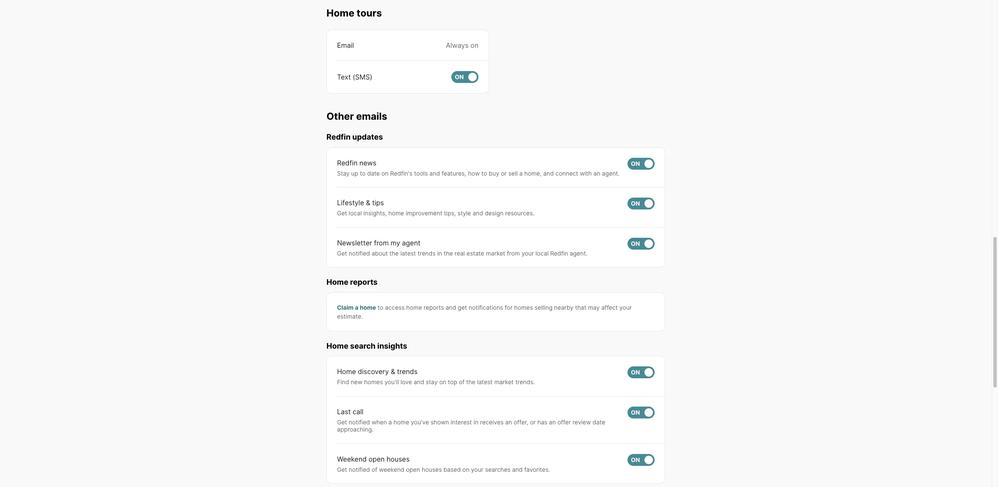 Task type: vqa. For each thing, say whether or not it's contained in the screenshot.
market within the NEWSLETTER FROM MY AGENT GET NOTIFIED ABOUT THE LATEST TRENDS IN THE REAL ESTATE MARKET FROM YOUR LOCAL REDFIN AGENT.
yes



Task type: locate. For each thing, give the bounding box(es) containing it.
on right based
[[463, 466, 470, 474]]

1 horizontal spatial in
[[474, 419, 479, 426]]

open
[[369, 455, 385, 464], [406, 466, 420, 474]]

houses left based
[[422, 466, 442, 474]]

1 horizontal spatial a
[[389, 419, 392, 426]]

from
[[374, 239, 389, 247], [507, 250, 520, 257]]

1 vertical spatial market
[[495, 379, 514, 386]]

or inside redfin news stay up to date on redfin's tools and features, how to buy or sell a home, and connect with an agent.
[[501, 170, 507, 177]]

on for my
[[631, 240, 640, 247]]

open right weekend
[[406, 466, 420, 474]]

claim
[[337, 304, 354, 311]]

your
[[522, 250, 534, 257], [620, 304, 632, 311], [471, 466, 484, 474]]

2 vertical spatial notified
[[349, 466, 370, 474]]

1 vertical spatial in
[[474, 419, 479, 426]]

get down weekend
[[337, 466, 347, 474]]

estimate.
[[337, 313, 363, 320]]

0 vertical spatial homes
[[514, 304, 533, 311]]

0 horizontal spatial houses
[[387, 455, 410, 464]]

0 horizontal spatial of
[[372, 466, 378, 474]]

or
[[501, 170, 507, 177], [530, 419, 536, 426]]

1 vertical spatial &
[[391, 368, 395, 376]]

text (sms)
[[337, 73, 373, 81]]

the left real
[[444, 250, 453, 257]]

2 vertical spatial a
[[389, 419, 392, 426]]

on for stay
[[631, 160, 640, 167]]

0 vertical spatial of
[[459, 379, 465, 386]]

1 vertical spatial local
[[536, 250, 549, 257]]

0 horizontal spatial in
[[437, 250, 442, 257]]

newsletter
[[337, 239, 372, 247]]

a up estimate.
[[355, 304, 359, 311]]

home for home search insights
[[327, 342, 349, 351]]

date
[[367, 170, 380, 177], [593, 419, 606, 426]]

1 horizontal spatial the
[[444, 250, 453, 257]]

of left weekend
[[372, 466, 378, 474]]

home right the access
[[407, 304, 422, 311]]

your right affect
[[620, 304, 632, 311]]

nearby
[[554, 304, 574, 311]]

reports left get
[[424, 304, 444, 311]]

0 horizontal spatial local
[[349, 210, 362, 217]]

1 horizontal spatial &
[[391, 368, 395, 376]]

stay
[[337, 170, 350, 177]]

my
[[391, 239, 400, 247]]

date down news
[[367, 170, 380, 177]]

on left top
[[439, 379, 447, 386]]

notified inside last call get notified when a home you've shown interest in receives an offer, or has an offer review date approaching.
[[349, 419, 370, 426]]

or inside last call get notified when a home you've shown interest in receives an offer, or has an offer review date approaching.
[[530, 419, 536, 426]]

redfin updates
[[327, 133, 383, 142]]

0 vertical spatial reports
[[350, 278, 378, 287]]

4 get from the top
[[337, 466, 347, 474]]

an right with
[[594, 170, 601, 177]]

stay
[[426, 379, 438, 386]]

home left tours
[[327, 7, 355, 19]]

1 vertical spatial of
[[372, 466, 378, 474]]

1 horizontal spatial an
[[549, 419, 556, 426]]

1 horizontal spatial or
[[530, 419, 536, 426]]

1 vertical spatial notified
[[349, 419, 370, 426]]

notified up approaching.
[[349, 419, 370, 426]]

0 vertical spatial trends
[[418, 250, 436, 257]]

in
[[437, 250, 442, 257], [474, 419, 479, 426]]

and right style
[[473, 210, 483, 217]]

0 vertical spatial &
[[366, 199, 370, 207]]

0 vertical spatial market
[[486, 250, 506, 257]]

1 vertical spatial open
[[406, 466, 420, 474]]

1 vertical spatial agent.
[[570, 250, 588, 257]]

in left real
[[437, 250, 442, 257]]

notified down the newsletter
[[349, 250, 370, 257]]

0 horizontal spatial your
[[471, 466, 484, 474]]

a
[[520, 170, 523, 177], [355, 304, 359, 311], [389, 419, 392, 426]]

0 vertical spatial agent.
[[602, 170, 620, 177]]

0 vertical spatial a
[[520, 170, 523, 177]]

shown
[[431, 419, 449, 426]]

and right searches
[[512, 466, 523, 474]]

when
[[372, 419, 387, 426]]

trends
[[418, 250, 436, 257], [397, 368, 418, 376]]

notified down weekend
[[349, 466, 370, 474]]

1 horizontal spatial your
[[522, 250, 534, 257]]

tips,
[[444, 210, 456, 217]]

sell
[[509, 170, 518, 177]]

a right sell on the top
[[520, 170, 523, 177]]

1 vertical spatial homes
[[364, 379, 383, 386]]

agent.
[[602, 170, 620, 177], [570, 250, 588, 257]]

news
[[360, 159, 377, 167]]

redfin
[[327, 133, 351, 142], [337, 159, 358, 167], [551, 250, 568, 257]]

in inside 'newsletter from my agent get notified about the latest trends in the real estate market from your local redfin agent.'
[[437, 250, 442, 257]]

emails
[[356, 110, 387, 122]]

to right up on the left
[[360, 170, 366, 177]]

1 vertical spatial redfin
[[337, 159, 358, 167]]

None checkbox
[[452, 71, 479, 83], [628, 238, 655, 250], [628, 407, 655, 419], [452, 71, 479, 83], [628, 238, 655, 250], [628, 407, 655, 419]]

an right the has
[[549, 419, 556, 426]]

you've
[[411, 419, 429, 426]]

an inside redfin news stay up to date on redfin's tools and features, how to buy or sell a home, and connect with an agent.
[[594, 170, 601, 177]]

on for get
[[631, 409, 640, 416]]

latest right top
[[477, 379, 493, 386]]

homes down discovery
[[364, 379, 383, 386]]

0 vertical spatial local
[[349, 210, 362, 217]]

0 vertical spatial in
[[437, 250, 442, 257]]

home left search
[[327, 342, 349, 351]]

1 horizontal spatial reports
[[424, 304, 444, 311]]

& up you'll
[[391, 368, 395, 376]]

1 horizontal spatial homes
[[514, 304, 533, 311]]

home for home reports
[[327, 278, 349, 287]]

from up the about
[[374, 239, 389, 247]]

your left searches
[[471, 466, 484, 474]]

selling
[[535, 304, 553, 311]]

2 get from the top
[[337, 250, 347, 257]]

from right estate
[[507, 250, 520, 257]]

local inside lifestyle & tips get local insights, home improvement tips, style and design resources.
[[349, 210, 362, 217]]

3 notified from the top
[[349, 466, 370, 474]]

home up estimate.
[[360, 304, 376, 311]]

& inside the home discovery & trends find new homes you'll love and stay on top of the latest market trends.
[[391, 368, 395, 376]]

insights,
[[364, 210, 387, 217]]

the down my
[[390, 250, 399, 257]]

redfin inside redfin news stay up to date on redfin's tools and features, how to buy or sell a home, and connect with an agent.
[[337, 159, 358, 167]]

1 horizontal spatial local
[[536, 250, 549, 257]]

2 vertical spatial your
[[471, 466, 484, 474]]

your down resources.
[[522, 250, 534, 257]]

approaching.
[[337, 426, 374, 434]]

and
[[430, 170, 440, 177], [544, 170, 554, 177], [473, 210, 483, 217], [446, 304, 456, 311], [414, 379, 424, 386], [512, 466, 523, 474]]

or for redfin news
[[501, 170, 507, 177]]

0 vertical spatial your
[[522, 250, 534, 257]]

home tours
[[327, 7, 382, 19]]

an left offer,
[[506, 419, 512, 426]]

on left redfin's
[[382, 170, 389, 177]]

in right interest
[[474, 419, 479, 426]]

in for agent
[[437, 250, 442, 257]]

weekend
[[337, 455, 367, 464]]

0 vertical spatial redfin
[[327, 133, 351, 142]]

reports
[[350, 278, 378, 287], [424, 304, 444, 311]]

home left the you've
[[394, 419, 409, 426]]

houses
[[387, 455, 410, 464], [422, 466, 442, 474]]

0 horizontal spatial a
[[355, 304, 359, 311]]

2 horizontal spatial the
[[466, 379, 476, 386]]

that
[[575, 304, 587, 311]]

market left trends.
[[495, 379, 514, 386]]

0 horizontal spatial agent.
[[570, 250, 588, 257]]

1 vertical spatial date
[[593, 419, 606, 426]]

reports up claim a home
[[350, 278, 378, 287]]

0 horizontal spatial latest
[[401, 250, 416, 257]]

0 vertical spatial notified
[[349, 250, 370, 257]]

0 horizontal spatial to
[[360, 170, 366, 177]]

1 horizontal spatial date
[[593, 419, 606, 426]]

on for &
[[631, 369, 640, 376]]

1 notified from the top
[[349, 250, 370, 257]]

your inside weekend open houses get notified of weekend open houses based on your searches and favorites.
[[471, 466, 484, 474]]

to
[[360, 170, 366, 177], [482, 170, 487, 177], [378, 304, 384, 311]]

and left get
[[446, 304, 456, 311]]

(sms)
[[353, 73, 373, 81]]

trends up the love
[[397, 368, 418, 376]]

market right estate
[[486, 250, 506, 257]]

market
[[486, 250, 506, 257], [495, 379, 514, 386]]

an
[[594, 170, 601, 177], [506, 419, 512, 426], [549, 419, 556, 426]]

2 horizontal spatial a
[[520, 170, 523, 177]]

1 vertical spatial or
[[530, 419, 536, 426]]

0 vertical spatial or
[[501, 170, 507, 177]]

and right tools
[[430, 170, 440, 177]]

design
[[485, 210, 504, 217]]

top
[[448, 379, 457, 386]]

1 horizontal spatial houses
[[422, 466, 442, 474]]

claim a home link
[[337, 304, 376, 311]]

latest down agent
[[401, 250, 416, 257]]

insights
[[377, 342, 407, 351]]

to left the access
[[378, 304, 384, 311]]

latest
[[401, 250, 416, 257], [477, 379, 493, 386]]

& left tips on the left of the page
[[366, 199, 370, 207]]

date right review
[[593, 419, 606, 426]]

or left the has
[[530, 419, 536, 426]]

&
[[366, 199, 370, 207], [391, 368, 395, 376]]

a right when on the bottom of page
[[389, 419, 392, 426]]

trends inside the home discovery & trends find new homes you'll love and stay on top of the latest market trends.
[[397, 368, 418, 376]]

home
[[389, 210, 404, 217], [360, 304, 376, 311], [407, 304, 422, 311], [394, 419, 409, 426]]

redfin for redfin news stay up to date on redfin's tools and features, how to buy or sell a home, and connect with an agent.
[[337, 159, 358, 167]]

on for tips
[[631, 200, 640, 207]]

get inside last call get notified when a home you've shown interest in receives an offer, or has an offer review date approaching.
[[337, 419, 347, 426]]

0 vertical spatial latest
[[401, 250, 416, 257]]

0 horizontal spatial from
[[374, 239, 389, 247]]

2 notified from the top
[[349, 419, 370, 426]]

buy
[[489, 170, 499, 177]]

homes inside the home discovery & trends find new homes you'll love and stay on top of the latest market trends.
[[364, 379, 383, 386]]

notified
[[349, 250, 370, 257], [349, 419, 370, 426], [349, 466, 370, 474]]

0 vertical spatial date
[[367, 170, 380, 177]]

on for houses
[[631, 457, 640, 464]]

1 horizontal spatial agent.
[[602, 170, 620, 177]]

to left the buy
[[482, 170, 487, 177]]

redfin news stay up to date on redfin's tools and features, how to buy or sell a home, and connect with an agent.
[[337, 159, 620, 177]]

homes
[[514, 304, 533, 311], [364, 379, 383, 386]]

about
[[372, 250, 388, 257]]

always on
[[446, 41, 479, 49]]

connect
[[556, 170, 578, 177]]

2 vertical spatial redfin
[[551, 250, 568, 257]]

1 vertical spatial your
[[620, 304, 632, 311]]

0 horizontal spatial date
[[367, 170, 380, 177]]

home
[[327, 7, 355, 19], [327, 278, 349, 287], [327, 342, 349, 351], [337, 368, 356, 376]]

find
[[337, 379, 349, 386]]

0 horizontal spatial open
[[369, 455, 385, 464]]

home right insights,
[[389, 210, 404, 217]]

to inside to access home reports and get notifications for homes selling nearby that may affect your estimate.
[[378, 304, 384, 311]]

market inside 'newsletter from my agent get notified about the latest trends in the real estate market from your local redfin agent.'
[[486, 250, 506, 257]]

improvement
[[406, 210, 443, 217]]

get down last
[[337, 419, 347, 426]]

agent. inside redfin news stay up to date on redfin's tools and features, how to buy or sell a home, and connect with an agent.
[[602, 170, 620, 177]]

love
[[401, 379, 412, 386]]

0 vertical spatial open
[[369, 455, 385, 464]]

in inside last call get notified when a home you've shown interest in receives an offer, or has an offer review date approaching.
[[474, 419, 479, 426]]

2 horizontal spatial your
[[620, 304, 632, 311]]

other emails
[[327, 110, 387, 122]]

local
[[349, 210, 362, 217], [536, 250, 549, 257]]

affect
[[602, 304, 618, 311]]

1 vertical spatial trends
[[397, 368, 418, 376]]

searches
[[485, 466, 511, 474]]

open up weekend
[[369, 455, 385, 464]]

may
[[588, 304, 600, 311]]

trends down agent
[[418, 250, 436, 257]]

tools
[[414, 170, 428, 177]]

text
[[337, 73, 351, 81]]

1 get from the top
[[337, 210, 347, 217]]

on
[[471, 41, 479, 49], [382, 170, 389, 177], [439, 379, 447, 386], [463, 466, 470, 474]]

home up claim
[[327, 278, 349, 287]]

homes right for at the right bottom of page
[[514, 304, 533, 311]]

on inside the home discovery & trends find new homes you'll love and stay on top of the latest market trends.
[[439, 379, 447, 386]]

houses up weekend
[[387, 455, 410, 464]]

1 vertical spatial latest
[[477, 379, 493, 386]]

home for home tours
[[327, 7, 355, 19]]

resources.
[[505, 210, 535, 217]]

get down the newsletter
[[337, 250, 347, 257]]

of right top
[[459, 379, 465, 386]]

1 vertical spatial from
[[507, 250, 520, 257]]

of
[[459, 379, 465, 386], [372, 466, 378, 474]]

get down lifestyle
[[337, 210, 347, 217]]

0 horizontal spatial or
[[501, 170, 507, 177]]

home up find
[[337, 368, 356, 376]]

the right top
[[466, 379, 476, 386]]

on
[[455, 73, 464, 80], [631, 160, 640, 167], [631, 200, 640, 207], [631, 240, 640, 247], [631, 369, 640, 376], [631, 409, 640, 416], [631, 457, 640, 464]]

0 horizontal spatial homes
[[364, 379, 383, 386]]

3 get from the top
[[337, 419, 347, 426]]

and right the love
[[414, 379, 424, 386]]

None checkbox
[[628, 158, 655, 170], [628, 198, 655, 210], [628, 367, 655, 379], [628, 454, 655, 466], [628, 158, 655, 170], [628, 198, 655, 210], [628, 367, 655, 379], [628, 454, 655, 466]]

1 horizontal spatial to
[[378, 304, 384, 311]]

or left sell on the top
[[501, 170, 507, 177]]

1 vertical spatial reports
[[424, 304, 444, 311]]

get inside lifestyle & tips get local insights, home improvement tips, style and design resources.
[[337, 210, 347, 217]]

0 horizontal spatial &
[[366, 199, 370, 207]]

1 horizontal spatial of
[[459, 379, 465, 386]]

1 horizontal spatial latest
[[477, 379, 493, 386]]

2 horizontal spatial an
[[594, 170, 601, 177]]



Task type: describe. For each thing, give the bounding box(es) containing it.
based
[[444, 466, 461, 474]]

the inside the home discovery & trends find new homes you'll love and stay on top of the latest market trends.
[[466, 379, 476, 386]]

home,
[[525, 170, 542, 177]]

for
[[505, 304, 513, 311]]

0 horizontal spatial reports
[[350, 278, 378, 287]]

a inside redfin news stay up to date on redfin's tools and features, how to buy or sell a home, and connect with an agent.
[[520, 170, 523, 177]]

real
[[455, 250, 465, 257]]

discovery
[[358, 368, 389, 376]]

get
[[458, 304, 467, 311]]

your inside 'newsletter from my agent get notified about the latest trends in the real estate market from your local redfin agent.'
[[522, 250, 534, 257]]

up
[[351, 170, 358, 177]]

tours
[[357, 7, 382, 19]]

a inside last call get notified when a home you've shown interest in receives an offer, or has an offer review date approaching.
[[389, 419, 392, 426]]

home search insights
[[327, 342, 407, 351]]

tips
[[372, 199, 384, 207]]

notified inside 'newsletter from my agent get notified about the latest trends in the real estate market from your local redfin agent.'
[[349, 250, 370, 257]]

0 horizontal spatial the
[[390, 250, 399, 257]]

lifestyle & tips get local insights, home improvement tips, style and design resources.
[[337, 199, 535, 217]]

get inside 'newsletter from my agent get notified about the latest trends in the real estate market from your local redfin agent.'
[[337, 250, 347, 257]]

redfin for redfin updates
[[327, 133, 351, 142]]

last
[[337, 408, 351, 416]]

offer,
[[514, 419, 529, 426]]

or for last call
[[530, 419, 536, 426]]

how
[[468, 170, 480, 177]]

access
[[385, 304, 405, 311]]

features,
[[442, 170, 467, 177]]

in for notified
[[474, 419, 479, 426]]

email
[[337, 41, 354, 49]]

1 horizontal spatial open
[[406, 466, 420, 474]]

your inside to access home reports and get notifications for homes selling nearby that may affect your estimate.
[[620, 304, 632, 311]]

weekend
[[379, 466, 405, 474]]

0 horizontal spatial an
[[506, 419, 512, 426]]

and right home,
[[544, 170, 554, 177]]

search
[[350, 342, 376, 351]]

and inside the home discovery & trends find new homes you'll love and stay on top of the latest market trends.
[[414, 379, 424, 386]]

offer
[[558, 419, 571, 426]]

of inside weekend open houses get notified of weekend open houses based on your searches and favorites.
[[372, 466, 378, 474]]

home inside the home discovery & trends find new homes you'll love and stay on top of the latest market trends.
[[337, 368, 356, 376]]

and inside lifestyle & tips get local insights, home improvement tips, style and design resources.
[[473, 210, 483, 217]]

home inside to access home reports and get notifications for homes selling nearby that may affect your estimate.
[[407, 304, 422, 311]]

reports inside to access home reports and get notifications for homes selling nearby that may affect your estimate.
[[424, 304, 444, 311]]

with
[[580, 170, 592, 177]]

weekend open houses get notified of weekend open houses based on your searches and favorites.
[[337, 455, 551, 474]]

interest
[[451, 419, 472, 426]]

home inside last call get notified when a home you've shown interest in receives an offer, or has an offer review date approaching.
[[394, 419, 409, 426]]

you'll
[[385, 379, 399, 386]]

and inside to access home reports and get notifications for homes selling nearby that may affect your estimate.
[[446, 304, 456, 311]]

to access home reports and get notifications for homes selling nearby that may affect your estimate.
[[337, 304, 632, 320]]

2 horizontal spatial to
[[482, 170, 487, 177]]

agent. inside 'newsletter from my agent get notified about the latest trends in the real estate market from your local redfin agent.'
[[570, 250, 588, 257]]

1 horizontal spatial from
[[507, 250, 520, 257]]

& inside lifestyle & tips get local insights, home improvement tips, style and design resources.
[[366, 199, 370, 207]]

market inside the home discovery & trends find new homes you'll love and stay on top of the latest market trends.
[[495, 379, 514, 386]]

on inside weekend open houses get notified of weekend open houses based on your searches and favorites.
[[463, 466, 470, 474]]

redfin inside 'newsletter from my agent get notified about the latest trends in the real estate market from your local redfin agent.'
[[551, 250, 568, 257]]

estate
[[467, 250, 484, 257]]

other
[[327, 110, 354, 122]]

call
[[353, 408, 364, 416]]

on right always
[[471, 41, 479, 49]]

notifications
[[469, 304, 503, 311]]

0 vertical spatial from
[[374, 239, 389, 247]]

claim a home
[[337, 304, 376, 311]]

trends.
[[516, 379, 535, 386]]

of inside the home discovery & trends find new homes you'll love and stay on top of the latest market trends.
[[459, 379, 465, 386]]

notified inside weekend open houses get notified of weekend open houses based on your searches and favorites.
[[349, 466, 370, 474]]

home reports
[[327, 278, 378, 287]]

1 vertical spatial houses
[[422, 466, 442, 474]]

review
[[573, 419, 591, 426]]

last call get notified when a home you've shown interest in receives an offer, or has an offer review date approaching.
[[337, 408, 606, 434]]

always
[[446, 41, 469, 49]]

trends inside 'newsletter from my agent get notified about the latest trends in the real estate market from your local redfin agent.'
[[418, 250, 436, 257]]

homes inside to access home reports and get notifications for homes selling nearby that may affect your estimate.
[[514, 304, 533, 311]]

newsletter from my agent get notified about the latest trends in the real estate market from your local redfin agent.
[[337, 239, 588, 257]]

latest inside the home discovery & trends find new homes you'll love and stay on top of the latest market trends.
[[477, 379, 493, 386]]

and inside weekend open houses get notified of weekend open houses based on your searches and favorites.
[[512, 466, 523, 474]]

favorites.
[[525, 466, 551, 474]]

updates
[[352, 133, 383, 142]]

date inside redfin news stay up to date on redfin's tools and features, how to buy or sell a home, and connect with an agent.
[[367, 170, 380, 177]]

latest inside 'newsletter from my agent get notified about the latest trends in the real estate market from your local redfin agent.'
[[401, 250, 416, 257]]

local inside 'newsletter from my agent get notified about the latest trends in the real estate market from your local redfin agent.'
[[536, 250, 549, 257]]

0 vertical spatial houses
[[387, 455, 410, 464]]

style
[[458, 210, 471, 217]]

new
[[351, 379, 363, 386]]

lifestyle
[[337, 199, 364, 207]]

date inside last call get notified when a home you've shown interest in receives an offer, or has an offer review date approaching.
[[593, 419, 606, 426]]

agent
[[402, 239, 421, 247]]

has
[[538, 419, 548, 426]]

get inside weekend open houses get notified of weekend open houses based on your searches and favorites.
[[337, 466, 347, 474]]

redfin's
[[390, 170, 413, 177]]

on inside redfin news stay up to date on redfin's tools and features, how to buy or sell a home, and connect with an agent.
[[382, 170, 389, 177]]

receives
[[480, 419, 504, 426]]

1 vertical spatial a
[[355, 304, 359, 311]]

home inside lifestyle & tips get local insights, home improvement tips, style and design resources.
[[389, 210, 404, 217]]

home discovery & trends find new homes you'll love and stay on top of the latest market trends.
[[337, 368, 535, 386]]



